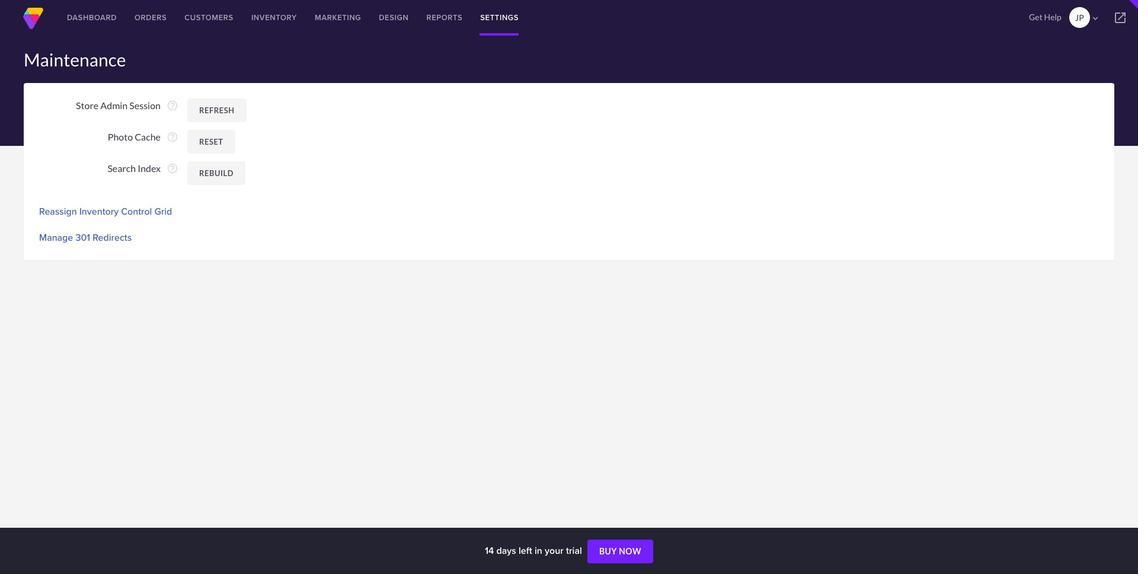 Task type: vqa. For each thing, say whether or not it's contained in the screenshot.
middle help_outline
yes



Task type: locate. For each thing, give the bounding box(es) containing it.
left
[[519, 544, 532, 557]]

manage 301 redirects
[[39, 231, 132, 244]]

1 horizontal spatial inventory
[[251, 12, 297, 23]]

marketing
[[315, 12, 361, 23]]

your
[[545, 544, 564, 557]]

help_outline right session
[[167, 100, 178, 111]]

settings
[[481, 12, 519, 23]]

trial
[[566, 544, 582, 557]]

2 vertical spatial help_outline
[[167, 162, 178, 174]]

inventory
[[251, 12, 297, 23], [79, 205, 119, 218]]

search
[[108, 162, 136, 174]]

reassign inventory control grid link
[[39, 205, 172, 218]]

buy
[[600, 546, 617, 556]]

maintenance
[[24, 49, 126, 70]]

help_outline for photo cache help_outline
[[167, 131, 178, 143]]

help_outline right 'index'
[[167, 162, 178, 174]]

grid
[[154, 205, 172, 218]]


[[1090, 13, 1101, 24]]

photo cache help_outline
[[108, 131, 178, 143]]

customers
[[185, 12, 234, 23]]

reassign inventory control grid
[[39, 205, 172, 218]]

reassign
[[39, 205, 77, 218]]

0 horizontal spatial inventory
[[79, 205, 119, 218]]

reset
[[199, 137, 223, 146]]

1 vertical spatial help_outline
[[167, 131, 178, 143]]

help_outline right cache
[[167, 131, 178, 143]]

1 help_outline from the top
[[167, 100, 178, 111]]

redirects
[[93, 231, 132, 244]]

14 days left in your trial
[[485, 544, 585, 557]]

in
[[535, 544, 543, 557]]

days
[[497, 544, 516, 557]]

 link
[[1103, 0, 1139, 36]]

dashboard
[[67, 12, 117, 23]]

14
[[485, 544, 494, 557]]

1 vertical spatial inventory
[[79, 205, 119, 218]]

search index help_outline
[[108, 162, 178, 174]]

0 vertical spatial help_outline
[[167, 100, 178, 111]]

buy now link
[[588, 540, 654, 563]]

manage
[[39, 231, 73, 244]]

2 help_outline from the top
[[167, 131, 178, 143]]

help_outline
[[167, 100, 178, 111], [167, 131, 178, 143], [167, 162, 178, 174]]

store admin session help_outline
[[76, 100, 178, 111]]

3 help_outline from the top
[[167, 162, 178, 174]]



Task type: describe. For each thing, give the bounding box(es) containing it.
help
[[1045, 12, 1062, 22]]

get
[[1029, 12, 1043, 22]]

buy now
[[600, 546, 642, 556]]

reports
[[427, 12, 463, 23]]

admin
[[100, 100, 128, 111]]

rebuild
[[199, 168, 234, 178]]

design
[[379, 12, 409, 23]]

cache
[[135, 131, 161, 142]]

control
[[121, 205, 152, 218]]

help_outline for search index help_outline
[[167, 162, 178, 174]]

get help
[[1029, 12, 1062, 22]]

dashboard link
[[58, 0, 126, 36]]

session
[[129, 100, 161, 111]]

photo
[[108, 131, 133, 142]]

reset link
[[187, 130, 235, 154]]

index
[[138, 162, 161, 174]]

refresh link
[[187, 98, 246, 122]]

orders
[[135, 12, 167, 23]]

0 vertical spatial inventory
[[251, 12, 297, 23]]

manage 301 redirects link
[[39, 231, 132, 244]]

now
[[619, 546, 642, 556]]

rebuild link
[[187, 161, 245, 185]]

jp
[[1076, 12, 1084, 23]]

store
[[76, 100, 99, 111]]

refresh
[[199, 106, 235, 115]]

301
[[76, 231, 90, 244]]


[[1114, 11, 1128, 25]]



